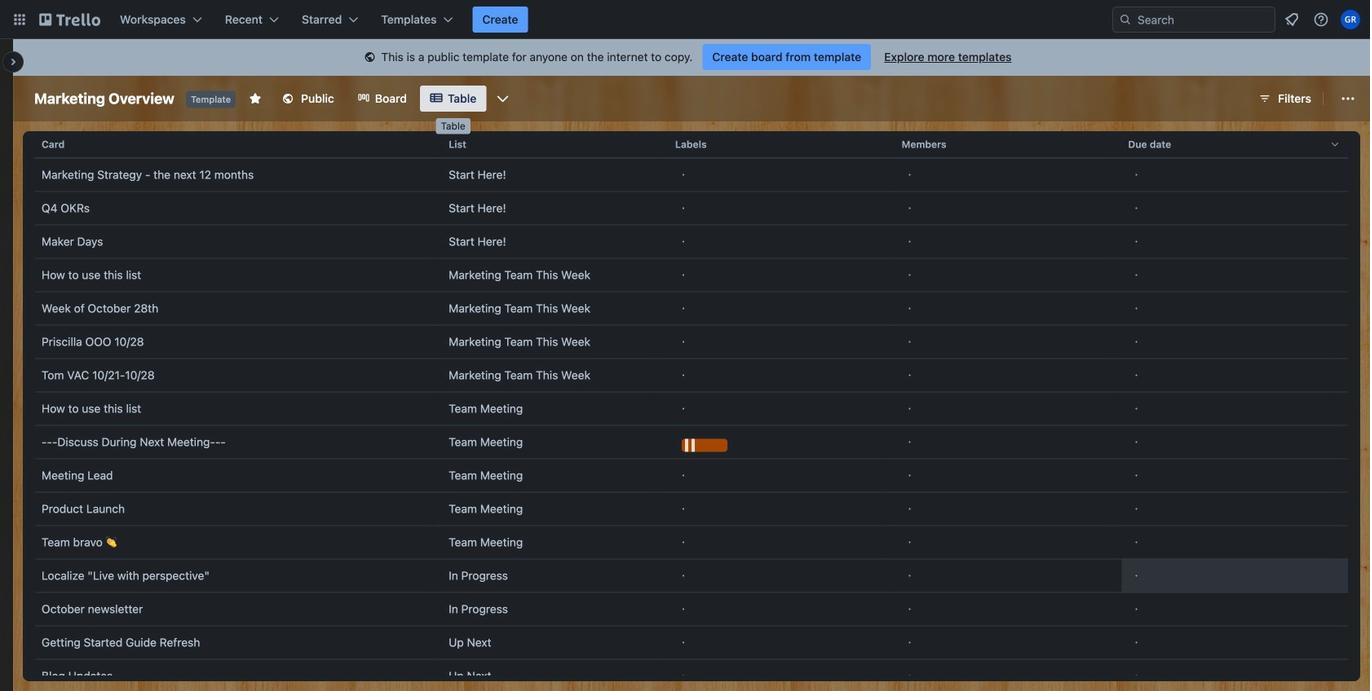 Task type: locate. For each thing, give the bounding box(es) containing it.
14 row from the top
[[35, 560, 1348, 593]]

row
[[35, 125, 1348, 164], [35, 158, 1348, 192], [35, 192, 1348, 225], [35, 225, 1348, 259], [35, 259, 1348, 292], [35, 292, 1348, 325], [35, 325, 1348, 359], [35, 359, 1348, 392], [35, 392, 1348, 426], [35, 426, 1348, 459], [35, 459, 1348, 493], [35, 493, 1348, 526], [35, 526, 1348, 560], [35, 560, 1348, 593], [35, 593, 1348, 626], [35, 626, 1348, 660], [35, 660, 1348, 692]]

show menu image
[[1340, 91, 1357, 107]]

tooltip
[[436, 118, 470, 134]]

13 row from the top
[[35, 526, 1348, 560]]

customize views image
[[495, 91, 511, 107]]

Search field
[[1113, 7, 1276, 33]]

11 row from the top
[[35, 459, 1348, 493]]

cell inside row
[[1122, 560, 1348, 593]]

8 row from the top
[[35, 359, 1348, 392]]

10 row from the top
[[35, 426, 1348, 459]]

primary element
[[0, 0, 1370, 39]]

table
[[23, 125, 1361, 692]]

3 row from the top
[[35, 192, 1348, 225]]

greg robinson (gregrobinson96) image
[[1341, 10, 1361, 29]]

sm image
[[362, 50, 378, 66]]

1 row from the top
[[35, 125, 1348, 164]]

cell
[[1122, 560, 1348, 593]]

12 row from the top
[[35, 493, 1348, 526]]



Task type: vqa. For each thing, say whether or not it's contained in the screenshot.
3rd No from the top
no



Task type: describe. For each thing, give the bounding box(es) containing it.
color: orange, title: none image
[[682, 439, 728, 452]]

15 row from the top
[[35, 593, 1348, 626]]

16 row from the top
[[35, 626, 1348, 660]]

search image
[[1119, 13, 1132, 26]]

5 row from the top
[[35, 259, 1348, 292]]

open information menu image
[[1313, 11, 1330, 28]]

7 row from the top
[[35, 325, 1348, 359]]

2 row from the top
[[35, 158, 1348, 192]]

17 row from the top
[[35, 660, 1348, 692]]

9 row from the top
[[35, 392, 1348, 426]]

star or unstar board image
[[249, 92, 262, 105]]

back to home image
[[39, 7, 100, 33]]

6 row from the top
[[35, 292, 1348, 325]]

0 notifications image
[[1282, 10, 1302, 29]]

4 row from the top
[[35, 225, 1348, 259]]

Board name text field
[[26, 86, 183, 112]]



